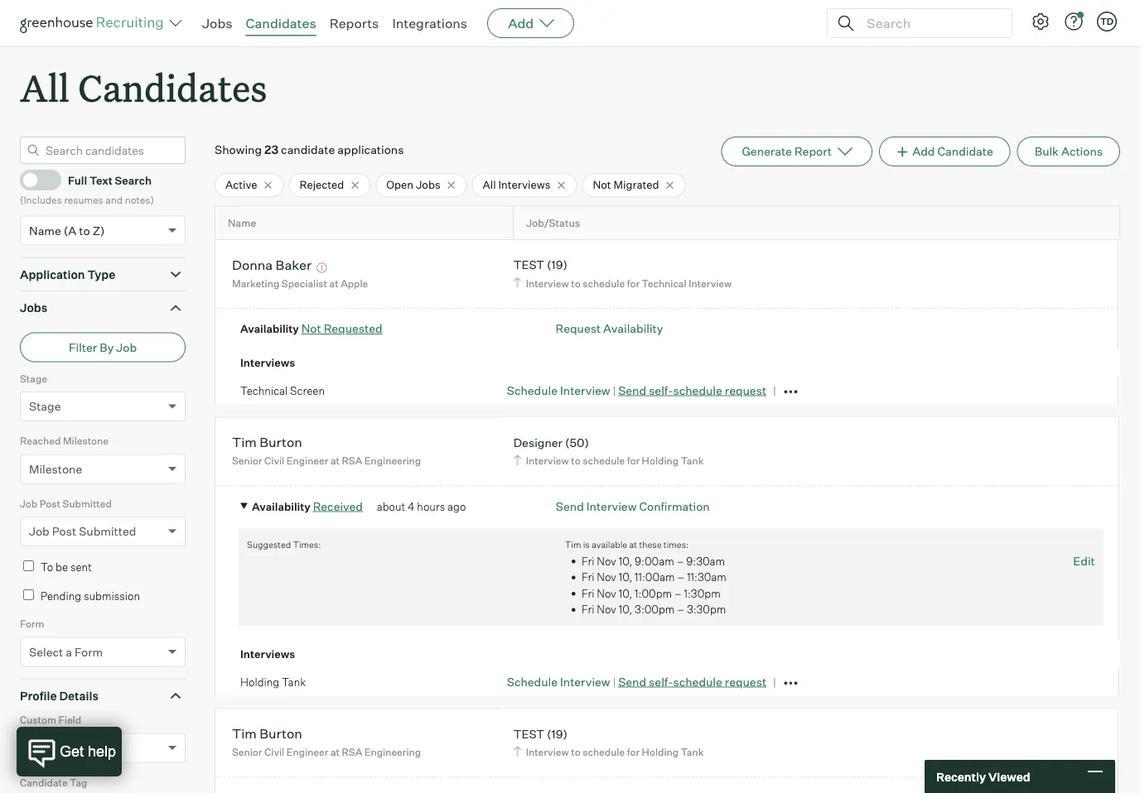 Task type: locate. For each thing, give the bounding box(es) containing it.
jobs
[[202, 15, 232, 31], [416, 178, 440, 192], [20, 301, 47, 315]]

civil for test (19)
[[264, 747, 284, 759]]

apple
[[341, 277, 368, 290]]

2 nov from the top
[[597, 571, 616, 584]]

1 vertical spatial civil
[[264, 747, 284, 759]]

Search candidates field
[[20, 137, 186, 164]]

for inside test (19) interview to schedule for technical interview
[[627, 277, 640, 290]]

to
[[41, 561, 53, 574]]

tag
[[70, 777, 87, 789]]

0 vertical spatial field
[[58, 714, 81, 727]]

form element
[[20, 617, 186, 679]]

select a form
[[29, 645, 103, 660]]

candidate inside add candidate link
[[938, 144, 993, 159]]

designer
[[513, 436, 563, 450]]

1 vertical spatial engineer
[[287, 747, 328, 759]]

2 schedule from the top
[[507, 675, 558, 690]]

1 vertical spatial schedule interview | send self-schedule request
[[507, 675, 766, 690]]

send interview confirmation button
[[556, 499, 710, 514]]

1 vertical spatial senior
[[232, 747, 262, 759]]

1 vertical spatial for
[[627, 455, 640, 467]]

0 vertical spatial schedule interview | send self-schedule request
[[507, 383, 766, 398]]

burton
[[260, 434, 302, 451], [260, 726, 302, 743]]

1 vertical spatial interviews
[[240, 356, 295, 369]]

–
[[677, 555, 684, 568], [677, 571, 685, 584], [674, 587, 682, 600], [677, 603, 684, 617]]

3 10, from the top
[[619, 587, 632, 600]]

1 vertical spatial self-
[[649, 675, 673, 690]]

test for test (19) interview to schedule for holding tank
[[513, 727, 544, 742]]

hours
[[417, 500, 445, 513]]

0 vertical spatial job
[[116, 340, 137, 355]]

1 | from the top
[[613, 384, 616, 397]]

type
[[87, 267, 115, 282]]

schedule for test (19) interview to schedule for technical interview
[[583, 277, 625, 290]]

nov
[[597, 555, 616, 568], [597, 571, 616, 584], [597, 587, 616, 600], [597, 603, 616, 617]]

add for add
[[508, 15, 534, 31]]

2 vertical spatial tank
[[681, 747, 704, 759]]

submitted up sent
[[79, 525, 136, 539]]

0 vertical spatial engineering
[[364, 455, 421, 467]]

interview to schedule for holding tank link for test (19)
[[511, 745, 708, 761]]

custom field down profile details
[[20, 714, 81, 727]]

job post submitted
[[20, 498, 112, 510], [29, 525, 136, 539]]

0 vertical spatial stage
[[20, 373, 47, 385]]

1 vertical spatial engineering
[[364, 747, 421, 759]]

holding inside designer (50) interview to schedule for holding tank
[[642, 455, 679, 467]]

interview to schedule for holding tank link
[[511, 453, 708, 469], [511, 745, 708, 761]]

tim burton link down technical screen
[[232, 434, 302, 453]]

2 vertical spatial tim
[[232, 726, 257, 743]]

1 fri from the top
[[582, 555, 594, 568]]

(19) for test (19) interview to schedule for technical interview
[[547, 258, 568, 272]]

received button
[[313, 499, 363, 514]]

0 horizontal spatial add
[[508, 15, 534, 31]]

1 horizontal spatial name
[[228, 217, 256, 230]]

tim burton senior civil engineer at rsa engineering up received
[[232, 434, 421, 467]]

civil down technical screen
[[264, 455, 284, 467]]

1 vertical spatial post
[[52, 525, 76, 539]]

1 schedule interview | send self-schedule request from the top
[[507, 383, 766, 398]]

– down times:
[[677, 555, 684, 568]]

candidate tag
[[20, 777, 87, 789]]

0 vertical spatial jobs
[[202, 15, 232, 31]]

1 test from the top
[[513, 258, 544, 272]]

0 vertical spatial interview to schedule for holding tank link
[[511, 453, 708, 469]]

1 vertical spatial tim burton link
[[232, 726, 302, 745]]

2 test from the top
[[513, 727, 544, 742]]

request for test (19)
[[725, 383, 766, 398]]

schedule for test (19) interview to schedule for holding tank
[[583, 747, 625, 759]]

10, down available
[[619, 555, 632, 568]]

1 vertical spatial send
[[556, 499, 584, 514]]

field up tag
[[74, 741, 101, 756]]

milestone down reached milestone
[[29, 462, 82, 477]]

10, left '1:00pm'
[[619, 587, 632, 600]]

schedule interview link up (50)
[[507, 383, 610, 398]]

interviews up technical screen
[[240, 356, 295, 369]]

schedule inside test (19) interview to schedule for technical interview
[[583, 277, 625, 290]]

stage
[[20, 373, 47, 385], [29, 400, 61, 414]]

at
[[329, 277, 339, 290], [331, 455, 340, 467], [629, 540, 637, 551], [331, 747, 340, 759]]

2 vertical spatial for
[[627, 747, 640, 759]]

job
[[116, 340, 137, 355], [20, 498, 37, 510], [29, 525, 49, 539]]

1 horizontal spatial candidate
[[938, 144, 993, 159]]

candidate reports are now available! apply filters and select "view in app" element
[[721, 137, 873, 167]]

send up designer (50) interview to schedule for holding tank
[[618, 383, 646, 398]]

to for test (19) interview to schedule for technical interview
[[571, 277, 581, 290]]

to inside test (19) interview to schedule for technical interview
[[571, 277, 581, 290]]

and
[[105, 194, 123, 206]]

jobs right open
[[416, 178, 440, 192]]

for
[[627, 277, 640, 290], [627, 455, 640, 467], [627, 747, 640, 759]]

(19) inside test (19) interview to schedule for technical interview
[[547, 258, 568, 272]]

1 10, from the top
[[619, 555, 632, 568]]

1 horizontal spatial technical
[[642, 277, 687, 290]]

job post submitted down reached milestone element
[[20, 498, 112, 510]]

1 for from the top
[[627, 277, 640, 290]]

self-
[[649, 383, 673, 398], [649, 675, 673, 690]]

2 send self-schedule request link from the top
[[618, 675, 766, 690]]

select
[[29, 645, 63, 660]]

1 schedule from the top
[[507, 383, 558, 398]]

0 horizontal spatial not
[[301, 322, 321, 336]]

1 vertical spatial all
[[483, 178, 496, 192]]

tim burton link for test (19)
[[232, 726, 302, 745]]

0 vertical spatial all
[[20, 63, 69, 112]]

post up the to be sent
[[52, 525, 76, 539]]

schedule interview link for send interview confirmation
[[507, 675, 610, 690]]

engineer for designer (50)
[[287, 455, 328, 467]]

2 tim burton senior civil engineer at rsa engineering from the top
[[232, 726, 421, 759]]

viewed
[[988, 770, 1030, 784]]

2 senior from the top
[[232, 747, 262, 759]]

tim burton senior civil engineer at rsa engineering for designer (50)
[[232, 434, 421, 467]]

0 vertical spatial self-
[[649, 383, 673, 398]]

rsa for designer (50)
[[342, 455, 362, 467]]

tank inside test (19) interview to schedule for holding tank
[[681, 747, 704, 759]]

field
[[58, 714, 81, 727], [74, 741, 101, 756]]

1 horizontal spatial all
[[483, 178, 496, 192]]

0 vertical spatial schedule interview link
[[507, 383, 610, 398]]

add for add candidate
[[913, 144, 935, 159]]

interview to schedule for holding tank link for designer (50)
[[511, 453, 708, 469]]

jobs down application
[[20, 301, 47, 315]]

availability inside availability not requested
[[240, 322, 299, 336]]

configure image
[[1031, 12, 1051, 31]]

schedule inside designer (50) interview to schedule for holding tank
[[583, 455, 625, 467]]

schedule for designer (50) interview to schedule for holding tank
[[583, 455, 625, 467]]

form down 'pending submission' option
[[20, 618, 44, 631]]

jobs left candidates link
[[202, 15, 232, 31]]

reached
[[20, 435, 61, 448]]

1 vertical spatial candidates
[[78, 63, 267, 112]]

0 vertical spatial tim
[[232, 434, 257, 451]]

reports link
[[329, 15, 379, 31]]

add
[[508, 15, 534, 31], [913, 144, 935, 159]]

1 vertical spatial job post submitted
[[29, 525, 136, 539]]

2 request from the top
[[725, 675, 766, 690]]

1 vertical spatial test
[[513, 727, 544, 742]]

submitted
[[63, 498, 112, 510], [79, 525, 136, 539]]

custom field
[[20, 714, 81, 727], [29, 741, 101, 756]]

tim burton senior civil engineer at rsa engineering
[[232, 434, 421, 467], [232, 726, 421, 759]]

1 civil from the top
[[264, 455, 284, 467]]

0 horizontal spatial technical
[[240, 384, 288, 397]]

stage element
[[20, 371, 186, 434]]

2 for from the top
[[627, 455, 640, 467]]

job post submitted up sent
[[29, 525, 136, 539]]

1 (19) from the top
[[547, 258, 568, 272]]

1 vertical spatial job
[[20, 498, 37, 510]]

senior down technical screen
[[232, 455, 262, 467]]

2 burton from the top
[[260, 726, 302, 743]]

all for all interviews
[[483, 178, 496, 192]]

9:00am
[[635, 555, 674, 568]]

1 engineer from the top
[[287, 455, 328, 467]]

0 vertical spatial send
[[618, 383, 646, 398]]

holding for test
[[642, 747, 679, 759]]

candidate
[[281, 143, 335, 157]]

2 vertical spatial holding
[[642, 747, 679, 759]]

rsa
[[342, 455, 362, 467], [342, 747, 362, 759]]

schedule interview link up test (19) interview to schedule for holding tank in the bottom of the page
[[507, 675, 610, 690]]

name for name (a to z)
[[29, 223, 61, 238]]

|
[[613, 384, 616, 397], [613, 676, 616, 689]]

not left requested
[[301, 322, 321, 336]]

schedule interview | send self-schedule request up test (19) interview to schedule for holding tank in the bottom of the page
[[507, 675, 766, 690]]

test for test (19) interview to schedule for technical interview
[[513, 258, 544, 272]]

senior
[[232, 455, 262, 467], [232, 747, 262, 759]]

0 vertical spatial |
[[613, 384, 616, 397]]

to inside designer (50) interview to schedule for holding tank
[[571, 455, 581, 467]]

schedule interview | send self-schedule request for (19)
[[507, 383, 766, 398]]

4 nov from the top
[[597, 603, 616, 617]]

engineer up received
[[287, 455, 328, 467]]

0 horizontal spatial all
[[20, 63, 69, 112]]

2 vertical spatial jobs
[[20, 301, 47, 315]]

2 schedule interview | send self-schedule request from the top
[[507, 675, 766, 690]]

interviews for test (19)
[[240, 356, 295, 369]]

rejected
[[300, 178, 344, 192]]

technical screen
[[240, 384, 325, 397]]

2 vertical spatial send
[[618, 675, 646, 690]]

2 civil from the top
[[264, 747, 284, 759]]

schedule interview | send self-schedule request up designer (50) interview to schedule for holding tank
[[507, 383, 766, 398]]

2 tim burton link from the top
[[232, 726, 302, 745]]

not left migrated
[[593, 178, 611, 192]]

schedule interview | send self-schedule request
[[507, 383, 766, 398], [507, 675, 766, 690]]

submission
[[84, 590, 140, 603]]

0 vertical spatial form
[[20, 618, 44, 631]]

bulk actions link
[[1017, 137, 1120, 167]]

job inside 'button'
[[116, 340, 137, 355]]

reports
[[329, 15, 379, 31]]

tim burton link for designer (50)
[[232, 434, 302, 453]]

0 vertical spatial tim burton link
[[232, 434, 302, 453]]

application type
[[20, 267, 115, 282]]

burton down technical screen
[[260, 434, 302, 451]]

test inside test (19) interview to schedule for technical interview
[[513, 258, 544, 272]]

0 vertical spatial burton
[[260, 434, 302, 451]]

0 horizontal spatial name
[[29, 223, 61, 238]]

1 horizontal spatial form
[[75, 645, 103, 660]]

test
[[513, 258, 544, 272], [513, 727, 544, 742]]

| up test (19) interview to schedule for holding tank in the bottom of the page
[[613, 676, 616, 689]]

2 (19) from the top
[[547, 727, 568, 742]]

schedule interview link for not requested
[[507, 383, 610, 398]]

candidate left tag
[[20, 777, 68, 789]]

1 nov from the top
[[597, 555, 616, 568]]

checkmark image
[[27, 174, 40, 185]]

for inside designer (50) interview to schedule for holding tank
[[627, 455, 640, 467]]

civil down the holding tank
[[264, 747, 284, 759]]

name down active
[[228, 217, 256, 230]]

engineer down the holding tank
[[287, 747, 328, 759]]

0 vertical spatial (19)
[[547, 258, 568, 272]]

self- up designer (50) interview to schedule for holding tank
[[649, 383, 673, 398]]

availability
[[603, 322, 663, 336], [240, 322, 299, 336], [252, 500, 311, 513]]

1 senior from the top
[[232, 455, 262, 467]]

4 fri from the top
[[582, 603, 594, 617]]

0 vertical spatial send self-schedule request link
[[618, 383, 766, 398]]

0 vertical spatial request
[[725, 383, 766, 398]]

all right open jobs
[[483, 178, 496, 192]]

1 vertical spatial request
[[725, 675, 766, 690]]

custom up candidate tag on the left of page
[[29, 741, 71, 756]]

tim burton senior civil engineer at rsa engineering for test (19)
[[232, 726, 421, 759]]

add inside popup button
[[508, 15, 534, 31]]

interviews
[[498, 178, 551, 192], [240, 356, 295, 369], [240, 648, 295, 661]]

custom down profile
[[20, 714, 56, 727]]

full
[[68, 174, 87, 187]]

at inside tim is available at these times: edit
[[629, 540, 637, 551]]

1 vertical spatial tim burton senior civil engineer at rsa engineering
[[232, 726, 421, 759]]

1 rsa from the top
[[342, 455, 362, 467]]

reached milestone element
[[20, 434, 186, 496]]

reached milestone
[[20, 435, 109, 448]]

tank for designer
[[681, 455, 704, 467]]

1 horizontal spatial add
[[913, 144, 935, 159]]

engineer
[[287, 455, 328, 467], [287, 747, 328, 759]]

milestone down stage element
[[63, 435, 109, 448]]

2 rsa from the top
[[342, 747, 362, 759]]

candidates down jobs 'link'
[[78, 63, 267, 112]]

0 vertical spatial job post submitted
[[20, 498, 112, 510]]

civil for designer (50)
[[264, 455, 284, 467]]

1 engineering from the top
[[364, 455, 421, 467]]

burton for designer (50)
[[260, 434, 302, 451]]

technical up request availability button at top
[[642, 277, 687, 290]]

1 vertical spatial (19)
[[547, 727, 568, 742]]

tim burton link down the holding tank
[[232, 726, 302, 745]]

report
[[795, 144, 832, 159]]

interview inside test (19) interview to schedule for holding tank
[[526, 747, 569, 759]]

senior for test (19)
[[232, 747, 262, 759]]

senior down the holding tank
[[232, 747, 262, 759]]

To be sent checkbox
[[23, 561, 34, 572]]

1 vertical spatial |
[[613, 676, 616, 689]]

1 vertical spatial burton
[[260, 726, 302, 743]]

holding tank
[[240, 676, 306, 689]]

tim down the holding tank
[[232, 726, 257, 743]]

availability down marketing
[[240, 322, 299, 336]]

(19) inside test (19) interview to schedule for holding tank
[[547, 727, 568, 742]]

0 vertical spatial technical
[[642, 277, 687, 290]]

2 | from the top
[[613, 676, 616, 689]]

(includes
[[20, 194, 62, 206]]

11:30am
[[687, 571, 727, 584]]

candidates
[[246, 15, 316, 31], [78, 63, 267, 112]]

10,
[[619, 555, 632, 568], [619, 571, 632, 584], [619, 587, 632, 600], [619, 603, 632, 617]]

1 vertical spatial technical
[[240, 384, 288, 397]]

request availability button
[[556, 322, 663, 336]]

2 vertical spatial interviews
[[240, 648, 295, 661]]

2 engineer from the top
[[287, 747, 328, 759]]

0 vertical spatial tim burton senior civil engineer at rsa engineering
[[232, 434, 421, 467]]

1 schedule interview link from the top
[[507, 383, 610, 398]]

self- for designer (50)
[[649, 675, 673, 690]]

request
[[556, 322, 601, 336]]

1 interview to schedule for holding tank link from the top
[[511, 453, 708, 469]]

for inside test (19) interview to schedule for holding tank
[[627, 747, 640, 759]]

0 vertical spatial engineer
[[287, 455, 328, 467]]

sent
[[70, 561, 92, 574]]

0 vertical spatial senior
[[232, 455, 262, 467]]

name for name
[[228, 217, 256, 230]]

notes)
[[125, 194, 154, 206]]

0 vertical spatial add
[[508, 15, 534, 31]]

post down 'reached'
[[40, 498, 60, 510]]

send up is
[[556, 499, 584, 514]]

1 tim burton link from the top
[[232, 434, 302, 453]]

form right a
[[75, 645, 103, 660]]

0 vertical spatial holding
[[642, 455, 679, 467]]

to inside test (19) interview to schedule for holding tank
[[571, 747, 581, 759]]

| up designer (50) interview to schedule for holding tank
[[613, 384, 616, 397]]

availability up suggested times: at the left bottom of page
[[252, 500, 311, 513]]

burton for test (19)
[[260, 726, 302, 743]]

2 engineering from the top
[[364, 747, 421, 759]]

1 vertical spatial interview to schedule for holding tank link
[[511, 745, 708, 761]]

send self-schedule request link for test (19)
[[618, 383, 766, 398]]

tim burton link
[[232, 434, 302, 453], [232, 726, 302, 745]]

1 send self-schedule request link from the top
[[618, 383, 766, 398]]

0 vertical spatial for
[[627, 277, 640, 290]]

1 vertical spatial schedule
[[507, 675, 558, 690]]

0 vertical spatial test
[[513, 258, 544, 272]]

engineering for test (19)
[[364, 747, 421, 759]]

custom field up candidate tag on the left of page
[[29, 741, 101, 756]]

2 self- from the top
[[649, 675, 673, 690]]

burton down the holding tank
[[260, 726, 302, 743]]

name left "(a"
[[29, 223, 61, 238]]

10, left the 3:00pm
[[619, 603, 632, 617]]

1 self- from the top
[[649, 383, 673, 398]]

recently
[[936, 770, 986, 784]]

send
[[618, 383, 646, 398], [556, 499, 584, 514], [618, 675, 646, 690]]

test inside test (19) interview to schedule for holding tank
[[513, 727, 544, 742]]

1 burton from the top
[[260, 434, 302, 451]]

10, left 11:00am at bottom
[[619, 571, 632, 584]]

0 vertical spatial civil
[[264, 455, 284, 467]]

3 fri from the top
[[582, 587, 594, 600]]

(19) for test (19) interview to schedule for holding tank
[[547, 727, 568, 742]]

3 for from the top
[[627, 747, 640, 759]]

1 tim burton senior civil engineer at rsa engineering from the top
[[232, 434, 421, 467]]

1 vertical spatial rsa
[[342, 747, 362, 759]]

interviews up job/status
[[498, 178, 551, 192]]

tim burton senior civil engineer at rsa engineering down the holding tank
[[232, 726, 421, 759]]

field down details
[[58, 714, 81, 727]]

tim inside tim is available at these times: edit
[[565, 540, 581, 551]]

candidate
[[938, 144, 993, 159], [20, 777, 68, 789]]

tim for test (19)
[[232, 726, 257, 743]]

0 vertical spatial schedule
[[507, 383, 558, 398]]

filter by job
[[69, 340, 137, 355]]

tim down technical screen
[[232, 434, 257, 451]]

to for test (19) interview to schedule for holding tank
[[571, 747, 581, 759]]

not
[[593, 178, 611, 192], [301, 322, 321, 336]]

add candidate link
[[879, 137, 1011, 167]]

1 request from the top
[[725, 383, 766, 398]]

interviews up the holding tank
[[240, 648, 295, 661]]

technical left screen
[[240, 384, 288, 397]]

0 horizontal spatial candidate
[[20, 777, 68, 789]]

request
[[725, 383, 766, 398], [725, 675, 766, 690]]

1 vertical spatial candidate
[[20, 777, 68, 789]]

holding inside test (19) interview to schedule for holding tank
[[642, 747, 679, 759]]

self- down the 3:00pm
[[649, 675, 673, 690]]

1 vertical spatial tim
[[565, 540, 581, 551]]

test (19) interview to schedule for holding tank
[[513, 727, 704, 759]]

2 schedule interview link from the top
[[507, 675, 610, 690]]

tim left is
[[565, 540, 581, 551]]

candidates right jobs 'link'
[[246, 15, 316, 31]]

0 horizontal spatial jobs
[[20, 301, 47, 315]]

candidate left bulk
[[938, 144, 993, 159]]

0 vertical spatial candidate
[[938, 144, 993, 159]]

1 vertical spatial jobs
[[416, 178, 440, 192]]

2 vertical spatial job
[[29, 525, 49, 539]]

to for designer (50) interview to schedule for holding tank
[[571, 455, 581, 467]]

2 interview to schedule for holding tank link from the top
[[511, 745, 708, 761]]

send up test (19) interview to schedule for holding tank in the bottom of the page
[[618, 675, 646, 690]]

schedule inside test (19) interview to schedule for holding tank
[[583, 747, 625, 759]]

tim for designer (50)
[[232, 434, 257, 451]]

0 vertical spatial tank
[[681, 455, 704, 467]]

0 vertical spatial not
[[593, 178, 611, 192]]

submitted down reached milestone element
[[63, 498, 112, 510]]

all down greenhouse recruiting image
[[20, 63, 69, 112]]

text
[[89, 174, 113, 187]]

| for designer (50)
[[613, 676, 616, 689]]

tank inside designer (50) interview to schedule for holding tank
[[681, 455, 704, 467]]



Task type: describe. For each thing, give the bounding box(es) containing it.
request availability
[[556, 322, 663, 336]]

0 vertical spatial interviews
[[498, 178, 551, 192]]

by
[[100, 340, 114, 355]]

suggested
[[247, 540, 291, 551]]

for for test (19)
[[627, 277, 640, 290]]

showing 23 candidate applications
[[215, 143, 404, 157]]

edit link
[[1073, 554, 1095, 569]]

details
[[59, 689, 99, 704]]

available
[[592, 540, 627, 551]]

Pending submission checkbox
[[23, 590, 34, 601]]

4 10, from the top
[[619, 603, 632, 617]]

showing
[[215, 143, 262, 157]]

0 vertical spatial custom
[[20, 714, 56, 727]]

(50)
[[565, 436, 589, 450]]

engineering for designer (50)
[[364, 455, 421, 467]]

confirmation
[[639, 499, 710, 514]]

2 10, from the top
[[619, 571, 632, 584]]

bulk actions
[[1035, 144, 1103, 159]]

0 horizontal spatial form
[[20, 618, 44, 631]]

9:30am
[[686, 555, 725, 568]]

rsa for test (19)
[[342, 747, 362, 759]]

be
[[56, 561, 68, 574]]

interview to schedule for technical interview link
[[511, 276, 736, 291]]

pending
[[41, 590, 81, 603]]

filter by job button
[[20, 333, 186, 363]]

schedule for send interview confirmation
[[507, 675, 558, 690]]

marketing specialist at apple
[[232, 277, 368, 290]]

– left 1:30pm
[[674, 587, 682, 600]]

1:00pm
[[635, 587, 672, 600]]

suggested times:
[[247, 540, 321, 551]]

filter
[[69, 340, 97, 355]]

schedule interview | send self-schedule request for (50)
[[507, 675, 766, 690]]

0 vertical spatial post
[[40, 498, 60, 510]]

send interview confirmation
[[556, 499, 710, 514]]

times:
[[293, 540, 321, 551]]

1 horizontal spatial jobs
[[202, 15, 232, 31]]

3 nov from the top
[[597, 587, 616, 600]]

availability for availability not requested
[[240, 322, 299, 336]]

donna baker has been in technical interview for more than 14 days image
[[315, 263, 329, 273]]

11:00am
[[635, 571, 675, 584]]

all for all candidates
[[20, 63, 69, 112]]

test (19) interview to schedule for technical interview
[[513, 258, 732, 290]]

add button
[[487, 8, 574, 38]]

job post submitted element
[[20, 496, 186, 559]]

search
[[115, 174, 152, 187]]

donna
[[232, 257, 273, 273]]

– left the 3:30pm
[[677, 603, 684, 617]]

engineer for test (19)
[[287, 747, 328, 759]]

job/status
[[526, 217, 580, 230]]

1 vertical spatial milestone
[[29, 462, 82, 477]]

not migrated
[[593, 178, 659, 192]]

received
[[313, 499, 363, 514]]

a
[[66, 645, 72, 660]]

donna baker
[[232, 257, 312, 273]]

technical inside test (19) interview to schedule for technical interview
[[642, 277, 687, 290]]

td
[[1100, 16, 1114, 27]]

recently viewed
[[936, 770, 1030, 784]]

td button
[[1097, 12, 1117, 31]]

request for designer (50)
[[725, 675, 766, 690]]

for for designer (50)
[[627, 455, 640, 467]]

1 vertical spatial submitted
[[79, 525, 136, 539]]

all candidates
[[20, 63, 267, 112]]

designer (50) interview to schedule for holding tank
[[513, 436, 704, 467]]

– left 11:30am
[[677, 571, 685, 584]]

generate report button
[[721, 137, 873, 167]]

baker
[[276, 257, 312, 273]]

resumes
[[64, 194, 103, 206]]

tim is available at these times: edit
[[565, 540, 1095, 569]]

availability for availability
[[252, 500, 311, 513]]

td button
[[1094, 8, 1120, 35]]

specialist
[[282, 277, 327, 290]]

interview inside designer (50) interview to schedule for holding tank
[[526, 455, 569, 467]]

0 vertical spatial milestone
[[63, 435, 109, 448]]

2 fri from the top
[[582, 571, 594, 584]]

1 vertical spatial custom field
[[29, 741, 101, 756]]

marketing
[[232, 277, 279, 290]]

1 vertical spatial stage
[[29, 400, 61, 414]]

full text search (includes resumes and notes)
[[20, 174, 154, 206]]

1 vertical spatial tank
[[282, 676, 306, 689]]

not requested button
[[301, 322, 382, 336]]

availability down interview to schedule for technical interview link
[[603, 322, 663, 336]]

3:00pm
[[635, 603, 675, 617]]

open jobs
[[386, 178, 440, 192]]

self- for test (19)
[[649, 383, 673, 398]]

1 vertical spatial form
[[75, 645, 103, 660]]

is
[[583, 540, 590, 551]]

add candidate
[[913, 144, 993, 159]]

| for test (19)
[[613, 384, 616, 397]]

send for (19)
[[618, 383, 646, 398]]

custom field element
[[20, 713, 186, 775]]

profile details
[[20, 689, 99, 704]]

0 vertical spatial submitted
[[63, 498, 112, 510]]

1:30pm
[[684, 587, 721, 600]]

jobs link
[[202, 15, 232, 31]]

name (a to z) option
[[29, 223, 105, 238]]

(a
[[64, 223, 76, 238]]

all interviews
[[483, 178, 551, 192]]

application
[[20, 267, 85, 282]]

interviews for designer (50)
[[240, 648, 295, 661]]

generate
[[742, 144, 792, 159]]

migrated
[[614, 178, 659, 192]]

integrations link
[[392, 15, 467, 31]]

3:30pm
[[687, 603, 726, 617]]

donna baker link
[[232, 257, 312, 276]]

1 vertical spatial field
[[74, 741, 101, 756]]

fri nov 10, 9:00am – 9:30am fri nov 10, 11:00am – 11:30am fri nov 10, 1:00pm – 1:30pm fri nov 10, 3:00pm – 3:30pm
[[582, 555, 727, 617]]

1 vertical spatial holding
[[240, 676, 279, 689]]

holding for designer
[[642, 455, 679, 467]]

0 vertical spatial candidates
[[246, 15, 316, 31]]

4
[[408, 500, 415, 513]]

ago
[[448, 500, 466, 513]]

0 vertical spatial custom field
[[20, 714, 81, 727]]

1 vertical spatial not
[[301, 322, 321, 336]]

greenhouse recruiting image
[[20, 13, 169, 33]]

send for (50)
[[618, 675, 646, 690]]

availability not requested
[[240, 322, 382, 336]]

generate report
[[742, 144, 832, 159]]

to be sent
[[41, 561, 92, 574]]

senior for designer (50)
[[232, 455, 262, 467]]

Search text field
[[863, 11, 997, 35]]

times:
[[664, 540, 689, 551]]

schedule for not requested
[[507, 383, 558, 398]]

2 horizontal spatial jobs
[[416, 178, 440, 192]]

send self-schedule request link for designer (50)
[[618, 675, 766, 690]]

1 vertical spatial custom
[[29, 741, 71, 756]]

actions
[[1061, 144, 1103, 159]]

integrations
[[392, 15, 467, 31]]

applications
[[338, 143, 404, 157]]

profile
[[20, 689, 57, 704]]

open
[[386, 178, 414, 192]]

tank for test
[[681, 747, 704, 759]]

z)
[[93, 223, 105, 238]]

1 horizontal spatial not
[[593, 178, 611, 192]]

edit
[[1073, 554, 1095, 569]]

23
[[264, 143, 278, 157]]

candidates link
[[246, 15, 316, 31]]

pending submission
[[41, 590, 140, 603]]



Task type: vqa. For each thing, say whether or not it's contained in the screenshot.
interviews
yes



